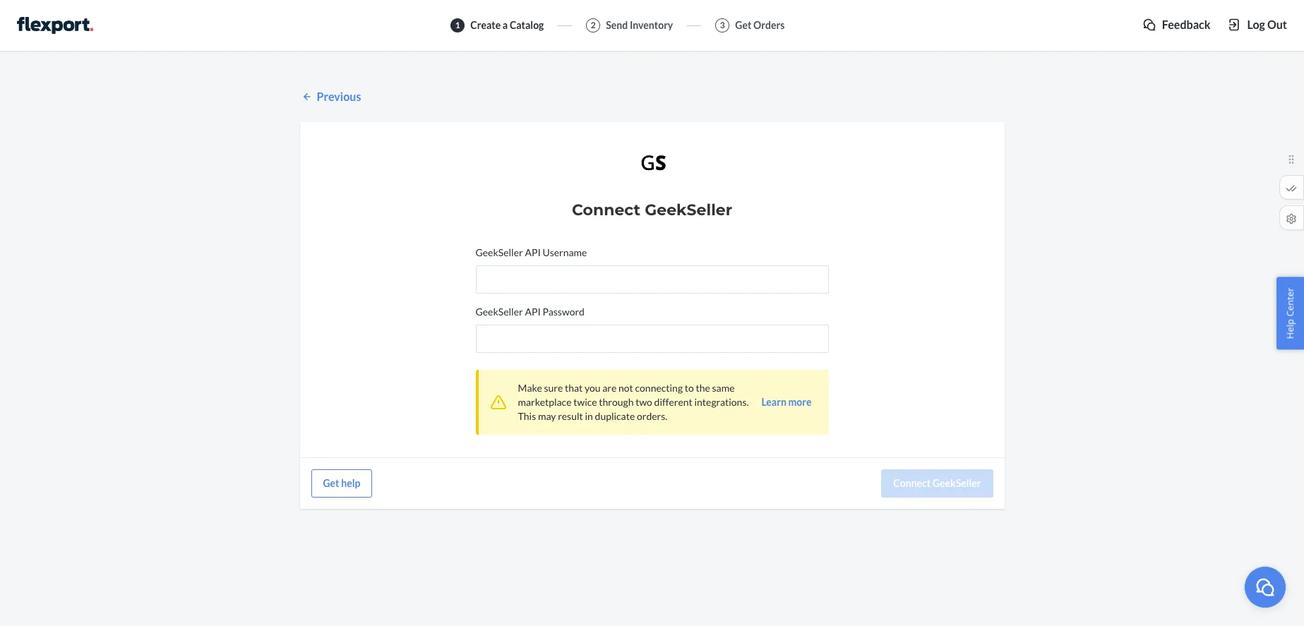 Task type: vqa. For each thing, say whether or not it's contained in the screenshot.
Learn
yes



Task type: locate. For each thing, give the bounding box(es) containing it.
learn
[[762, 396, 787, 408]]

None password field
[[476, 325, 829, 353]]

get inside button
[[323, 477, 339, 489]]

1 api from the top
[[525, 246, 541, 258]]

0 horizontal spatial connect
[[572, 200, 641, 220]]

previous link
[[300, 89, 1005, 105]]

create a catalog
[[471, 19, 544, 31]]

0 vertical spatial get
[[735, 19, 752, 31]]

1 horizontal spatial get
[[735, 19, 752, 31]]

connect geekseller
[[572, 200, 732, 220], [894, 477, 981, 489]]

previous
[[317, 90, 361, 103]]

get help
[[323, 477, 360, 489]]

get right 3
[[735, 19, 752, 31]]

out
[[1268, 18, 1287, 31]]

get left help
[[323, 477, 339, 489]]

learn more
[[762, 396, 812, 408]]

more
[[789, 396, 812, 408]]

api for username
[[525, 246, 541, 258]]

geekseller
[[645, 200, 732, 220], [476, 246, 523, 258], [476, 306, 523, 318], [933, 477, 981, 489]]

1 vertical spatial api
[[525, 306, 541, 318]]

connect inside connect geekseller button
[[894, 477, 931, 489]]

through
[[599, 396, 634, 408]]

make
[[518, 382, 542, 394]]

3
[[720, 20, 725, 31]]

2 api from the top
[[525, 306, 541, 318]]

geekseller api password
[[476, 306, 585, 318]]

you
[[585, 382, 601, 394]]

1 vertical spatial get
[[323, 477, 339, 489]]

0 vertical spatial connect geekseller
[[572, 200, 732, 220]]

1
[[455, 20, 460, 31]]

help
[[341, 477, 360, 489]]

0 horizontal spatial get
[[323, 477, 339, 489]]

send inventory
[[606, 19, 673, 31]]

are
[[603, 382, 617, 394]]

1 vertical spatial connect
[[894, 477, 931, 489]]

twice
[[574, 396, 597, 408]]

1 horizontal spatial connect geekseller
[[894, 477, 981, 489]]

to
[[685, 382, 694, 394]]

username
[[543, 246, 587, 258]]

marketplace
[[518, 396, 572, 408]]

duplicate
[[595, 410, 635, 422]]

connect
[[572, 200, 641, 220], [894, 477, 931, 489]]

sure
[[544, 382, 563, 394]]

feedback
[[1162, 18, 1211, 31]]

1 horizontal spatial connect
[[894, 477, 931, 489]]

this
[[518, 410, 536, 422]]

catalog
[[510, 19, 544, 31]]

0 vertical spatial api
[[525, 246, 541, 258]]

0 vertical spatial connect
[[572, 200, 641, 220]]

None text field
[[476, 265, 829, 294]]

help center
[[1284, 288, 1297, 339]]

get for get orders
[[735, 19, 752, 31]]

help center button
[[1277, 277, 1304, 349]]

api left password
[[525, 306, 541, 318]]

get help button
[[311, 470, 372, 498]]

api
[[525, 246, 541, 258], [525, 306, 541, 318]]

1 vertical spatial connect geekseller
[[894, 477, 981, 489]]

get
[[735, 19, 752, 31], [323, 477, 339, 489]]

two
[[636, 396, 652, 408]]

api left username
[[525, 246, 541, 258]]

feedback link
[[1143, 17, 1211, 33]]



Task type: describe. For each thing, give the bounding box(es) containing it.
help
[[1284, 319, 1297, 339]]

get for get help
[[323, 477, 339, 489]]

password
[[543, 306, 585, 318]]

connect geekseller button
[[882, 470, 993, 498]]

center
[[1284, 288, 1297, 316]]

log
[[1248, 18, 1265, 31]]

learn more button
[[762, 395, 812, 410]]

log out button
[[1228, 17, 1287, 33]]

not
[[619, 382, 633, 394]]

geekseller inside button
[[933, 477, 981, 489]]

get orders
[[735, 19, 785, 31]]

make sure that you are not connecting to the same marketplace twice through two different integrations. this may result in duplicate orders.
[[518, 382, 749, 422]]

0 horizontal spatial connect geekseller
[[572, 200, 732, 220]]

result
[[558, 410, 583, 422]]

orders.
[[637, 410, 668, 422]]

log out
[[1248, 18, 1287, 31]]

connecting
[[635, 382, 683, 394]]

2
[[591, 20, 596, 31]]

api for password
[[525, 306, 541, 318]]

create
[[471, 19, 501, 31]]

send
[[606, 19, 628, 31]]

ojiud image
[[1255, 577, 1276, 598]]

same
[[712, 382, 735, 394]]

in
[[585, 410, 593, 422]]

flexport logo image
[[17, 17, 93, 34]]

inventory
[[630, 19, 673, 31]]

that
[[565, 382, 583, 394]]

different
[[654, 396, 693, 408]]

orders
[[754, 19, 785, 31]]

connect geekseller inside button
[[894, 477, 981, 489]]

geekseller api username
[[476, 246, 587, 258]]

may
[[538, 410, 556, 422]]

a
[[503, 19, 508, 31]]

integrations.
[[695, 396, 749, 408]]

the
[[696, 382, 710, 394]]



